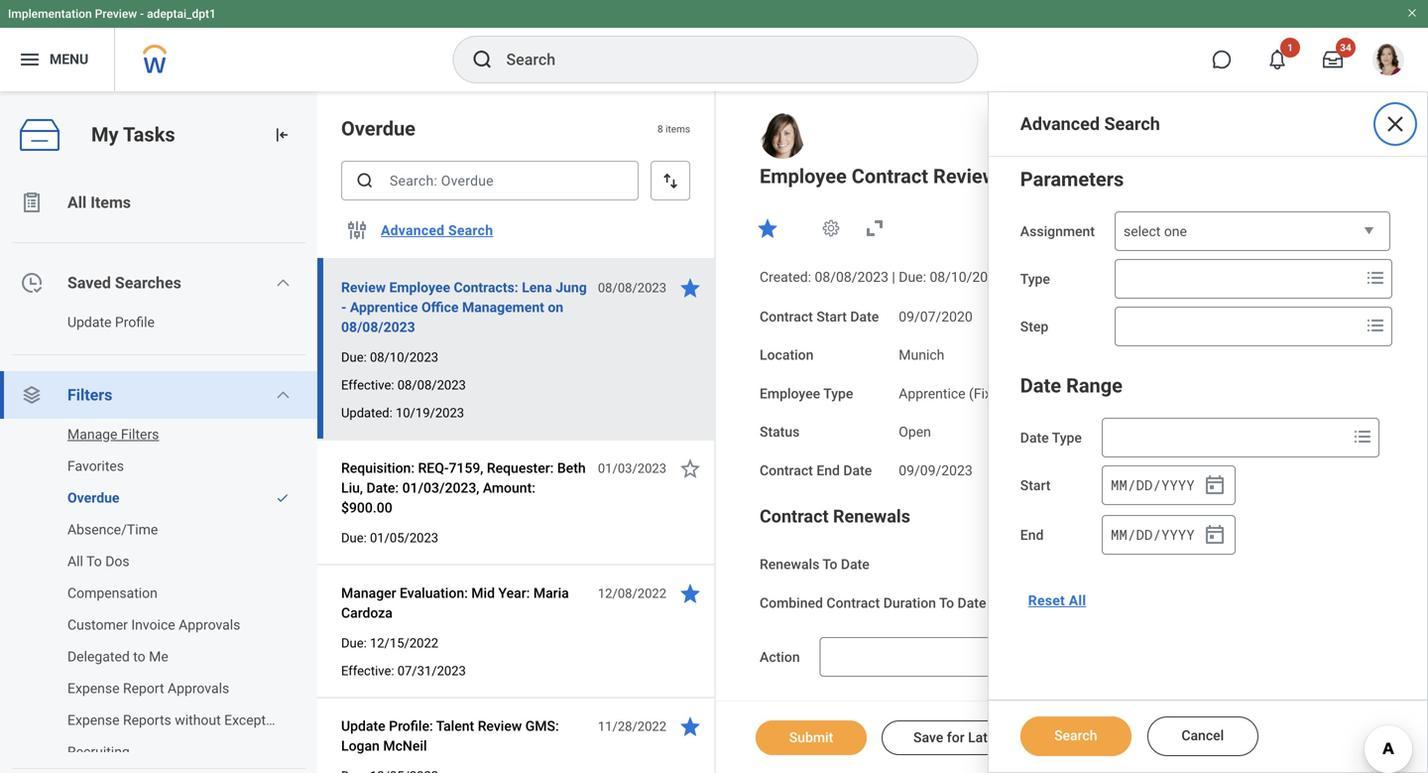 Task type: describe. For each thing, give the bounding box(es) containing it.
my
[[91, 123, 119, 146]]

term)
[[1010, 385, 1047, 402]]

date:
[[367, 480, 399, 496]]

compensation button
[[0, 578, 298, 609]]

searches
[[115, 273, 181, 292]]

saved searches button
[[0, 259, 318, 307]]

all items
[[67, 193, 131, 212]]

day(s)
[[1041, 595, 1080, 611]]

- inside banner
[[140, 7, 144, 21]]

reset all
[[1029, 592, 1087, 609]]

calendar image
[[1204, 473, 1227, 497]]

reset all button
[[1021, 581, 1095, 620]]

favorites button
[[0, 451, 298, 482]]

all to dos
[[67, 553, 130, 570]]

expense reports without exceptions button
[[0, 705, 298, 736]]

contract down renewals to date
[[827, 595, 880, 611]]

update profile
[[67, 314, 155, 330]]

11/28/2022
[[598, 719, 667, 734]]

parameters
[[1021, 168, 1125, 191]]

amount:
[[483, 480, 536, 496]]

10/19/2023 inside item list element
[[396, 405, 464, 420]]

delegated to me
[[67, 648, 168, 665]]

contract start date element
[[899, 296, 973, 326]]

munich
[[899, 347, 945, 363]]

date up 'contract renewals' button
[[844, 462, 873, 479]]

management
[[462, 299, 545, 316]]

requisition:
[[341, 460, 415, 476]]

contract for contract start date
[[760, 308, 814, 325]]

configure image
[[345, 218, 369, 242]]

8
[[658, 123, 663, 135]]

tasks
[[123, 123, 175, 146]]

7159,
[[449, 460, 484, 476]]

expense report approvals button
[[0, 673, 298, 705]]

apprentice (fixed term)
[[899, 385, 1047, 402]]

talent
[[436, 718, 475, 734]]

star image up the created: in the right of the page
[[756, 216, 780, 240]]

manager evaluation: mid year: maria cardoza button
[[341, 581, 587, 625]]

to
[[133, 648, 146, 665]]

recruiting button
[[0, 736, 298, 768]]

09/07/2020
[[899, 308, 973, 325]]

preview
[[95, 7, 137, 21]]

due: up contract start date element
[[899, 269, 927, 285]]

contract renewals
[[760, 506, 911, 527]]

logan
[[341, 738, 380, 754]]

date range button
[[1021, 374, 1123, 397]]

lena inside review employee contracts: lena jung - apprentice office management on 08/08/2023
[[522, 279, 552, 296]]

reports
[[123, 712, 171, 728]]

open element
[[899, 420, 932, 440]]

due: for review employee contracts: lena jung - apprentice office management on 08/08/2023
[[341, 350, 367, 365]]

dos
[[105, 553, 130, 570]]

created: 08/08/2023 | due: 08/10/2023 | effective: 08/08/2023 | updated: 10/19/2023
[[760, 269, 1292, 285]]

yyyy for start
[[1162, 476, 1195, 494]]

profile
[[115, 314, 155, 330]]

to for renewals
[[823, 556, 838, 573]]

reset
[[1029, 592, 1066, 609]]

effective: for manager evaluation: mid year: maria cardoza
[[341, 663, 394, 678]]

customer
[[67, 617, 128, 633]]

gms:
[[526, 718, 559, 734]]

0 vertical spatial effective:
[[1014, 269, 1072, 285]]

assignment
[[1021, 223, 1096, 240]]

employee's photo (lena jung) image
[[760, 113, 806, 159]]

Step field
[[1116, 309, 1360, 344]]

- inside review employee contracts: lena jung - apprentice office management on 08/08/2023
[[341, 299, 347, 316]]

contract for contract end date
[[760, 462, 814, 479]]

01/03/2023
[[598, 461, 667, 476]]

expense report approvals
[[67, 680, 229, 697]]

expense for expense report approvals
[[67, 680, 120, 697]]

3 | from the left
[[1152, 269, 1156, 285]]

open
[[899, 424, 932, 440]]

select one button
[[1115, 211, 1391, 252]]

delegated to me button
[[0, 641, 298, 673]]

parameters button
[[1021, 168, 1125, 191]]

0 horizontal spatial renewals
[[760, 556, 820, 573]]

perspective image
[[20, 383, 44, 407]]

jung inside review employee contracts: lena jung - apprentice office management on 08/08/2023
[[556, 279, 587, 296]]

clock check image
[[20, 271, 44, 295]]

due: for manager evaluation: mid year: maria cardoza
[[341, 636, 367, 650]]

report
[[123, 680, 164, 697]]

advanced search inside button
[[381, 222, 493, 238]]

advanced inside button
[[381, 222, 445, 238]]

mm / dd / yyyy for start
[[1111, 476, 1195, 494]]

customer invoice approvals
[[67, 617, 241, 633]]

expense for expense reports without exceptions
[[67, 712, 120, 728]]

all inside button
[[1069, 592, 1087, 609]]

inbox large image
[[1324, 50, 1344, 69]]

2 horizontal spatial to
[[940, 595, 955, 611]]

0 horizontal spatial start
[[817, 308, 847, 325]]

fullscreen image
[[863, 216, 887, 240]]

mcneil
[[383, 738, 427, 754]]

requisition: req-7159, requester: beth liu, date: 01/03/2023, amount: $900.00
[[341, 460, 586, 516]]

Type field
[[1116, 261, 1360, 297]]

req-
[[418, 460, 449, 476]]

yyyy for end
[[1162, 526, 1195, 544]]

1 horizontal spatial updated:
[[1159, 269, 1214, 285]]

1 horizontal spatial renewals
[[834, 506, 911, 527]]

chevron down image for filters
[[275, 387, 291, 403]]

type inside "parameters" group
[[1021, 271, 1051, 287]]

location
[[760, 347, 814, 363]]

prompts image for type
[[1364, 266, 1388, 290]]

duration
[[884, 595, 937, 611]]

compensation
[[67, 585, 158, 601]]

0 vertical spatial 10/19/2023
[[1218, 269, 1292, 285]]

one
[[1165, 223, 1188, 240]]

check image
[[276, 491, 290, 505]]

my tasks
[[91, 123, 175, 146]]

type for employee type
[[824, 385, 854, 402]]

approvals for customer invoice approvals
[[179, 617, 241, 633]]

date left 09/07/2020
[[851, 308, 879, 325]]

1098 day(s)
[[1007, 595, 1080, 611]]

manage
[[67, 426, 118, 443]]

manager evaluation: mid year: maria cardoza
[[341, 585, 569, 621]]

contract up fullscreen image at the right
[[852, 165, 929, 188]]

requisition: req-7159, requester: beth liu, date: 01/03/2023, amount: $900.00 button
[[341, 456, 587, 520]]

star image for gms:
[[679, 714, 703, 738]]

items
[[666, 123, 691, 135]]

Action field
[[821, 639, 1065, 675]]

search button
[[1021, 716, 1132, 756]]

1098
[[1007, 595, 1038, 611]]

favorites
[[67, 458, 124, 474]]

profile:
[[389, 718, 433, 734]]

overdue inside button
[[67, 490, 120, 506]]

filters inside "dropdown button"
[[67, 386, 112, 404]]

advanced search inside dialog
[[1021, 114, 1161, 134]]

date up combined contract duration to date
[[841, 556, 870, 573]]

delegated
[[67, 648, 130, 665]]

1 | from the left
[[892, 269, 896, 285]]

filters button
[[0, 371, 318, 419]]

created:
[[760, 269, 812, 285]]

list containing all items
[[0, 179, 318, 773]]

item list element
[[318, 91, 716, 773]]

combined contract duration to date
[[760, 595, 987, 611]]

lena jung element
[[1021, 167, 1107, 186]]

search image inside item list element
[[355, 171, 375, 191]]



Task type: locate. For each thing, give the bounding box(es) containing it.
mm down start group
[[1111, 526, 1128, 544]]

2 horizontal spatial search
[[1105, 114, 1161, 134]]

employee inside review employee contracts: lena jung - apprentice office management on 08/08/2023
[[390, 279, 451, 296]]

updated: inside item list element
[[341, 405, 393, 420]]

lena up assignment
[[1021, 167, 1056, 186]]

Date Type field
[[1103, 420, 1347, 455]]

2 list from the top
[[0, 419, 318, 768]]

contract down contract end date
[[760, 506, 829, 527]]

end inside date range group
[[1021, 527, 1044, 543]]

2 vertical spatial search
[[1055, 727, 1098, 744]]

0 vertical spatial renewals
[[834, 506, 911, 527]]

2 mm / dd / yyyy from the top
[[1111, 526, 1195, 544]]

date up date type
[[1021, 374, 1062, 397]]

0 horizontal spatial filters
[[67, 386, 112, 404]]

effective:
[[1014, 269, 1072, 285], [341, 378, 394, 392], [341, 663, 394, 678]]

dd for end
[[1137, 526, 1153, 544]]

1 horizontal spatial 08/10/2023
[[930, 269, 1004, 285]]

profile logan mcneil element
[[1361, 38, 1417, 81]]

1 vertical spatial prompts image
[[1364, 314, 1388, 337]]

update up logan
[[341, 718, 386, 734]]

search inside item list element
[[449, 222, 493, 238]]

start up employee type
[[817, 308, 847, 325]]

contract end date element
[[899, 450, 973, 480]]

date
[[851, 308, 879, 325], [1021, 374, 1062, 397], [1021, 430, 1050, 446], [844, 462, 873, 479], [841, 556, 870, 573], [958, 595, 987, 611]]

0 vertical spatial all
[[67, 193, 87, 212]]

renewals down contract end date
[[834, 506, 911, 527]]

01/03/2023,
[[402, 480, 480, 496]]

1 horizontal spatial advanced
[[1021, 114, 1100, 134]]

apprentice down munich
[[899, 385, 966, 402]]

update for update profile
[[67, 314, 112, 330]]

cancel
[[1182, 727, 1225, 744]]

1 horizontal spatial jung
[[1060, 167, 1095, 186]]

08/08/2023 inside review employee contracts: lena jung - apprentice office management on 08/08/2023
[[341, 319, 415, 335]]

lena jung
[[1021, 167, 1095, 186]]

all to dos button
[[0, 546, 298, 578]]

due: down cardoza
[[341, 636, 367, 650]]

chevron down image for saved searches
[[275, 275, 291, 291]]

mm / dd / yyyy
[[1111, 476, 1195, 494], [1111, 526, 1195, 544]]

0 horizontal spatial jung
[[556, 279, 587, 296]]

0 vertical spatial filters
[[67, 386, 112, 404]]

approvals inside button
[[179, 617, 241, 633]]

yyyy left calendar icon
[[1162, 476, 1195, 494]]

0 vertical spatial end
[[817, 462, 840, 479]]

transformation import image
[[272, 125, 292, 145]]

my tasks element
[[0, 91, 318, 773]]

1 vertical spatial apprentice
[[899, 385, 966, 402]]

apprentice (fixed term) element
[[899, 381, 1047, 402]]

0 vertical spatial employee
[[760, 165, 847, 188]]

to for all
[[86, 553, 102, 570]]

type
[[1021, 271, 1051, 287], [824, 385, 854, 402], [1053, 430, 1083, 446]]

date type
[[1021, 430, 1083, 446]]

effective: for review employee contracts: lena jung - apprentice office management on 08/08/2023
[[341, 378, 394, 392]]

date range
[[1021, 374, 1123, 397]]

all
[[67, 193, 87, 212], [67, 553, 83, 570], [1069, 592, 1087, 609]]

all left the dos
[[67, 553, 83, 570]]

advanced search button
[[373, 210, 501, 250]]

2 expense from the top
[[67, 712, 120, 728]]

1 vertical spatial approvals
[[168, 680, 229, 697]]

1 vertical spatial advanced
[[381, 222, 445, 238]]

end up combined contract duration to date element
[[1021, 527, 1044, 543]]

0 horizontal spatial -
[[140, 7, 144, 21]]

1 horizontal spatial filters
[[121, 426, 159, 443]]

yyyy
[[1162, 476, 1195, 494], [1162, 526, 1195, 544]]

0 vertical spatial updated:
[[1159, 269, 1214, 285]]

star image
[[679, 456, 703, 480]]

start
[[817, 308, 847, 325], [1021, 477, 1051, 494]]

contract up location
[[760, 308, 814, 325]]

1 vertical spatial type
[[824, 385, 854, 402]]

1 vertical spatial review
[[341, 279, 386, 296]]

employee down employee's photo (lena jung)
[[760, 165, 847, 188]]

advanced search up parameters
[[1021, 114, 1161, 134]]

start down date type
[[1021, 477, 1051, 494]]

all for all items
[[67, 193, 87, 212]]

implementation
[[8, 7, 92, 21]]

2 yyyy from the top
[[1162, 526, 1195, 544]]

0 horizontal spatial lena
[[522, 279, 552, 296]]

1 horizontal spatial review
[[478, 718, 522, 734]]

start inside date range group
[[1021, 477, 1051, 494]]

1 horizontal spatial type
[[1021, 271, 1051, 287]]

star image
[[756, 216, 780, 240], [679, 276, 703, 300], [679, 581, 703, 605], [679, 714, 703, 738]]

combined
[[760, 595, 824, 611]]

saved searches
[[67, 273, 181, 292]]

1 horizontal spatial advanced search
[[1021, 114, 1161, 134]]

0 vertical spatial search image
[[471, 48, 495, 71]]

0 vertical spatial mm
[[1111, 476, 1128, 494]]

evaluation:
[[400, 585, 468, 601]]

1 vertical spatial end
[[1021, 527, 1044, 543]]

chevron down image
[[275, 275, 291, 291], [275, 387, 291, 403]]

2 horizontal spatial |
[[1152, 269, 1156, 285]]

1 horizontal spatial search
[[1055, 727, 1098, 744]]

1 chevron down image from the top
[[275, 275, 291, 291]]

mm up "end" group
[[1111, 476, 1128, 494]]

0 vertical spatial search
[[1105, 114, 1161, 134]]

list containing manage filters
[[0, 419, 318, 768]]

12/08/2022
[[598, 586, 667, 601]]

2 dd from the top
[[1137, 526, 1153, 544]]

review inside review employee contracts: lena jung - apprentice office management on 08/08/2023
[[341, 279, 386, 296]]

1 horizontal spatial to
[[823, 556, 838, 573]]

mm / dd / yyyy up "end" group
[[1111, 476, 1195, 494]]

prompts image for date type
[[1351, 425, 1375, 449]]

1 horizontal spatial 10/19/2023
[[1218, 269, 1292, 285]]

effective: down due: 08/10/2023
[[341, 378, 394, 392]]

- right preview
[[140, 7, 144, 21]]

dd down start group
[[1137, 526, 1153, 544]]

1 horizontal spatial |
[[1008, 269, 1011, 285]]

approvals inside button
[[168, 680, 229, 697]]

1 horizontal spatial overdue
[[341, 117, 416, 140]]

1 vertical spatial effective:
[[341, 378, 394, 392]]

yyyy left calendar image
[[1162, 526, 1195, 544]]

1 yyyy from the top
[[1162, 476, 1195, 494]]

08/10/2023 up contract start date element
[[930, 269, 1004, 285]]

mm for start
[[1111, 476, 1128, 494]]

adeptai_dpt1
[[147, 7, 216, 21]]

1 vertical spatial jung
[[556, 279, 587, 296]]

date down term)
[[1021, 430, 1050, 446]]

implementation preview -   adeptai_dpt1
[[8, 7, 216, 21]]

2 horizontal spatial type
[[1053, 430, 1083, 446]]

manage filters
[[67, 426, 159, 443]]

parameters group
[[1021, 164, 1396, 346]]

1 vertical spatial overdue
[[67, 490, 120, 506]]

contract start date
[[760, 308, 879, 325]]

employee type
[[760, 385, 854, 402]]

2 chevron down image from the top
[[275, 387, 291, 403]]

0 vertical spatial mm / dd / yyyy
[[1111, 476, 1195, 494]]

0 horizontal spatial |
[[892, 269, 896, 285]]

lena up on
[[522, 279, 552, 296]]

1 horizontal spatial apprentice
[[899, 385, 966, 402]]

star image for jung
[[679, 276, 703, 300]]

type inside date range group
[[1053, 430, 1083, 446]]

office
[[422, 299, 459, 316]]

updated: down one
[[1159, 269, 1214, 285]]

0 vertical spatial lena
[[1021, 167, 1056, 186]]

prompts image
[[1364, 266, 1388, 290], [1364, 314, 1388, 337], [1351, 425, 1375, 449]]

1 vertical spatial start
[[1021, 477, 1051, 494]]

review left gms:
[[478, 718, 522, 734]]

1 dd from the top
[[1137, 476, 1153, 494]]

filters up 'favorites' button
[[121, 426, 159, 443]]

mm inside start group
[[1111, 476, 1128, 494]]

dd up "end" group
[[1137, 476, 1153, 494]]

review
[[934, 165, 998, 188], [341, 279, 386, 296], [478, 718, 522, 734]]

0 vertical spatial update
[[67, 314, 112, 330]]

invoice
[[131, 617, 175, 633]]

contract renewals button
[[760, 506, 911, 527]]

0 vertical spatial advanced
[[1021, 114, 1100, 134]]

to down 'contract renewals' button
[[823, 556, 838, 573]]

2 vertical spatial employee
[[760, 385, 821, 402]]

contract
[[852, 165, 929, 188], [760, 308, 814, 325], [760, 462, 814, 479], [760, 506, 829, 527], [827, 595, 880, 611]]

renewals up combined
[[760, 556, 820, 573]]

lena
[[1021, 167, 1056, 186], [522, 279, 552, 296]]

notifications large image
[[1268, 50, 1288, 69]]

list
[[0, 179, 318, 773], [0, 419, 318, 768]]

star image right 11/28/2022
[[679, 714, 703, 738]]

0 vertical spatial overdue
[[341, 117, 416, 140]]

jung up assignment
[[1060, 167, 1095, 186]]

update inside update profile: talent review gms: logan mcneil
[[341, 718, 386, 734]]

to
[[86, 553, 102, 570], [823, 556, 838, 573], [940, 595, 955, 611]]

dd inside "end" group
[[1137, 526, 1153, 544]]

status
[[760, 424, 800, 440]]

1 vertical spatial mm
[[1111, 526, 1128, 544]]

07/31/2023
[[398, 663, 466, 678]]

employee for employee type
[[760, 385, 821, 402]]

2 mm from the top
[[1111, 526, 1128, 544]]

beth
[[558, 460, 586, 476]]

mm / dd / yyyy inside "end" group
[[1111, 526, 1195, 544]]

type up step
[[1021, 271, 1051, 287]]

1 vertical spatial employee
[[390, 279, 451, 296]]

0 horizontal spatial advanced
[[381, 222, 445, 238]]

1 horizontal spatial end
[[1021, 527, 1044, 543]]

08/10/2023 up effective: 08/08/2023
[[370, 350, 439, 365]]

end up "contract renewals"
[[817, 462, 840, 479]]

effective: 08/08/2023
[[341, 378, 466, 392]]

1 mm / dd / yyyy from the top
[[1111, 476, 1195, 494]]

0 vertical spatial prompts image
[[1364, 266, 1388, 290]]

prompts image for step
[[1364, 314, 1388, 337]]

date range group
[[1021, 370, 1396, 557]]

mm for end
[[1111, 526, 1128, 544]]

update for update profile: talent review gms: logan mcneil
[[341, 718, 386, 734]]

0 vertical spatial type
[[1021, 271, 1051, 287]]

1 horizontal spatial search image
[[471, 48, 495, 71]]

contract end date
[[760, 462, 873, 479]]

overdue down favorites
[[67, 490, 120, 506]]

absence/time
[[67, 521, 158, 538]]

0 vertical spatial review
[[934, 165, 998, 188]]

0 horizontal spatial 08/10/2023
[[370, 350, 439, 365]]

update
[[67, 314, 112, 330], [341, 718, 386, 734]]

renewals to date
[[760, 556, 870, 573]]

advanced up 'lena jung' at the right of the page
[[1021, 114, 1100, 134]]

0 vertical spatial yyyy
[[1162, 476, 1195, 494]]

update inside 'update profile' button
[[67, 314, 112, 330]]

1 horizontal spatial update
[[341, 718, 386, 734]]

mm / dd / yyyy for end
[[1111, 526, 1195, 544]]

1 vertical spatial filters
[[121, 426, 159, 443]]

updated: down effective: 08/08/2023
[[341, 405, 393, 420]]

jung up on
[[556, 279, 587, 296]]

12/15/2022
[[370, 636, 439, 650]]

effective: down due: 12/15/2022
[[341, 663, 394, 678]]

advanced right configure image
[[381, 222, 445, 238]]

0 vertical spatial apprentice
[[350, 299, 418, 316]]

0 vertical spatial approvals
[[179, 617, 241, 633]]

yyyy inside "end" group
[[1162, 526, 1195, 544]]

1 vertical spatial chevron down image
[[275, 387, 291, 403]]

liu,
[[341, 480, 363, 496]]

chevron down image inside saved searches dropdown button
[[275, 275, 291, 291]]

expense inside button
[[67, 712, 120, 728]]

1 vertical spatial yyyy
[[1162, 526, 1195, 544]]

without
[[175, 712, 221, 728]]

x image
[[1384, 112, 1408, 136]]

0 horizontal spatial updated:
[[341, 405, 393, 420]]

clipboard image
[[20, 191, 44, 214]]

expense down delegated
[[67, 680, 120, 697]]

to inside button
[[86, 553, 102, 570]]

action bar region
[[716, 701, 1429, 773]]

01/05/2023
[[370, 530, 439, 545]]

1 mm from the top
[[1111, 476, 1128, 494]]

type down date range button
[[1053, 430, 1083, 446]]

09/09/2023
[[899, 462, 973, 479]]

saved
[[67, 273, 111, 292]]

1 expense from the top
[[67, 680, 120, 697]]

0 horizontal spatial review
[[341, 279, 386, 296]]

type down contract start date
[[824, 385, 854, 402]]

due: down $900.00
[[341, 530, 367, 545]]

effective: down assignment
[[1014, 269, 1072, 285]]

all left items
[[67, 193, 87, 212]]

search image
[[471, 48, 495, 71], [355, 171, 375, 191]]

updated: 10/19/2023
[[341, 405, 464, 420]]

combined contract duration to date element
[[1007, 583, 1080, 612]]

apprentice up due: 08/10/2023
[[350, 299, 418, 316]]

date left 1098
[[958, 595, 987, 611]]

overdue right transformation import 'icon'
[[341, 117, 416, 140]]

dd inside start group
[[1137, 476, 1153, 494]]

1 vertical spatial all
[[67, 553, 83, 570]]

dd for start
[[1137, 476, 1153, 494]]

1 horizontal spatial lena
[[1021, 167, 1056, 186]]

all for all to dos
[[67, 553, 83, 570]]

jung
[[1060, 167, 1095, 186], [556, 279, 587, 296]]

mm / dd / yyyy inside start group
[[1111, 476, 1195, 494]]

approvals right invoice at left
[[179, 617, 241, 633]]

expense up recruiting
[[67, 712, 120, 728]]

to left the dos
[[86, 553, 102, 570]]

step
[[1021, 319, 1049, 335]]

2 | from the left
[[1008, 269, 1011, 285]]

1 vertical spatial lena
[[522, 279, 552, 296]]

contract for contract renewals
[[760, 506, 829, 527]]

1 list from the top
[[0, 179, 318, 773]]

2 vertical spatial type
[[1053, 430, 1083, 446]]

10/19/2023 down select one popup button
[[1218, 269, 1292, 285]]

approvals up without
[[168, 680, 229, 697]]

filters
[[67, 386, 112, 404], [121, 426, 159, 443]]

approvals for expense report approvals
[[168, 680, 229, 697]]

2 vertical spatial prompts image
[[1351, 425, 1375, 449]]

action
[[760, 649, 800, 665]]

select one
[[1124, 223, 1188, 240]]

apprentice inside review employee contracts: lena jung - apprentice office management on 08/08/2023
[[350, 299, 418, 316]]

1 vertical spatial dd
[[1137, 526, 1153, 544]]

1 vertical spatial update
[[341, 718, 386, 734]]

10/19/2023 down effective: 08/08/2023
[[396, 405, 464, 420]]

2 vertical spatial all
[[1069, 592, 1087, 609]]

advanced search up contracts:
[[381, 222, 493, 238]]

employee up office
[[390, 279, 451, 296]]

type for date type
[[1053, 430, 1083, 446]]

2 vertical spatial effective:
[[341, 663, 394, 678]]

2 horizontal spatial review
[[934, 165, 998, 188]]

- up due: 08/10/2023
[[341, 299, 347, 316]]

review left 'lena jung' at the right of the page
[[934, 165, 998, 188]]

/
[[1128, 476, 1137, 494], [1153, 476, 1162, 494], [1128, 526, 1137, 544], [1153, 526, 1162, 544]]

due: for requisition: req-7159, requester: beth liu, date: 01/03/2023, amount: $900.00
[[341, 530, 367, 545]]

due: up effective: 08/08/2023
[[341, 350, 367, 365]]

1 horizontal spatial -
[[341, 299, 347, 316]]

approvals
[[179, 617, 241, 633], [168, 680, 229, 697]]

2 vertical spatial review
[[478, 718, 522, 734]]

0 horizontal spatial update
[[67, 314, 112, 330]]

absence/time button
[[0, 514, 298, 546]]

due: 01/05/2023
[[341, 530, 439, 545]]

start group
[[1102, 465, 1236, 505]]

contracts:
[[454, 279, 519, 296]]

1 vertical spatial 08/10/2023
[[370, 350, 439, 365]]

expense inside button
[[67, 680, 120, 697]]

implementation preview -   adeptai_dpt1 banner
[[0, 0, 1429, 91]]

star image right 12/08/2022
[[679, 581, 703, 605]]

all right reset
[[1069, 592, 1087, 609]]

0 vertical spatial chevron down image
[[275, 275, 291, 291]]

due: 08/10/2023
[[341, 350, 439, 365]]

0 horizontal spatial type
[[824, 385, 854, 402]]

1 vertical spatial search
[[449, 222, 493, 238]]

munich element
[[899, 343, 945, 363]]

contract renewals group
[[760, 505, 1389, 613]]

review inside update profile: talent review gms: logan mcneil
[[478, 718, 522, 734]]

filters inside button
[[121, 426, 159, 443]]

1 vertical spatial renewals
[[760, 556, 820, 573]]

star image left the created: in the right of the page
[[679, 276, 703, 300]]

1 vertical spatial updated:
[[341, 405, 393, 420]]

$900.00
[[341, 500, 393, 516]]

update down saved
[[67, 314, 112, 330]]

requester:
[[487, 460, 554, 476]]

expense
[[67, 680, 120, 697], [67, 712, 120, 728]]

0 vertical spatial -
[[140, 7, 144, 21]]

end group
[[1102, 515, 1236, 555]]

review down configure image
[[341, 279, 386, 296]]

overdue inside item list element
[[341, 117, 416, 140]]

advanced search dialog
[[988, 91, 1429, 773]]

0 vertical spatial advanced search
[[1021, 114, 1161, 134]]

employee down location
[[760, 385, 821, 402]]

0 vertical spatial dd
[[1137, 476, 1153, 494]]

close environment banner image
[[1407, 7, 1419, 19]]

update profile: talent review gms: logan mcneil
[[341, 718, 559, 754]]

0 vertical spatial 08/10/2023
[[930, 269, 1004, 285]]

range
[[1067, 374, 1123, 397]]

expense reports without exceptions
[[67, 712, 292, 728]]

mid
[[472, 585, 495, 601]]

08/10/2023
[[930, 269, 1004, 285], [370, 350, 439, 365]]

advanced inside dialog
[[1021, 114, 1100, 134]]

renewals
[[834, 506, 911, 527], [760, 556, 820, 573]]

1 vertical spatial mm / dd / yyyy
[[1111, 526, 1195, 544]]

employee
[[760, 165, 847, 188], [390, 279, 451, 296], [760, 385, 821, 402]]

employee for employee contract review
[[760, 165, 847, 188]]

filters up manage
[[67, 386, 112, 404]]

08/10/2023 inside item list element
[[370, 350, 439, 365]]

recruiting
[[67, 744, 130, 760]]

0 horizontal spatial 10/19/2023
[[396, 405, 464, 420]]

0 vertical spatial start
[[817, 308, 847, 325]]

overdue button
[[0, 482, 266, 514]]

mm
[[1111, 476, 1128, 494], [1111, 526, 1128, 544]]

contract down "status"
[[760, 462, 814, 479]]

0 vertical spatial expense
[[67, 680, 120, 697]]

update profile: talent review gms: logan mcneil button
[[341, 714, 587, 758]]

8 items
[[658, 123, 691, 135]]

effective: 07/31/2023
[[341, 663, 466, 678]]

calendar image
[[1204, 523, 1227, 547]]

yyyy inside start group
[[1162, 476, 1195, 494]]

review employee contracts: lena jung - apprentice office management on 08/08/2023
[[341, 279, 587, 335]]

to right duration
[[940, 595, 955, 611]]

mm inside "end" group
[[1111, 526, 1128, 544]]

mm / dd / yyyy down start group
[[1111, 526, 1195, 544]]

manager
[[341, 585, 396, 601]]

star image for maria
[[679, 581, 703, 605]]

1 horizontal spatial start
[[1021, 477, 1051, 494]]

search
[[1105, 114, 1161, 134], [449, 222, 493, 238], [1055, 727, 1098, 744]]



Task type: vqa. For each thing, say whether or not it's contained in the screenshot.
Book Open "image"
no



